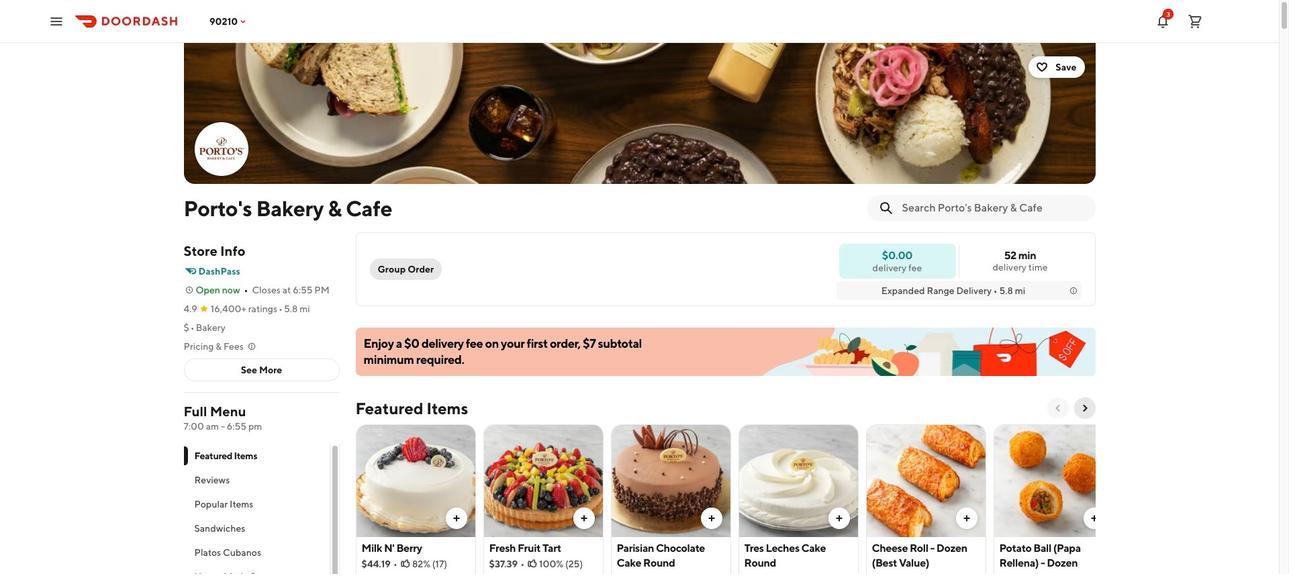 Task type: vqa. For each thing, say whether or not it's contained in the screenshot.
second Add item to cart image from right
yes



Task type: locate. For each thing, give the bounding box(es) containing it.
2 add item to cart image from the left
[[706, 513, 717, 524]]

1 add item to cart image from the left
[[451, 513, 462, 524]]

4 add item to cart image from the left
[[1089, 513, 1100, 524]]

add item to cart image
[[451, 513, 462, 524], [706, 513, 717, 524]]

milk n' berry image
[[356, 424, 475, 537]]

add item to cart image
[[578, 513, 589, 524], [834, 513, 844, 524], [961, 513, 972, 524], [1089, 513, 1100, 524]]

1 horizontal spatial add item to cart image
[[706, 513, 717, 524]]

heading
[[356, 398, 468, 419]]

0 horizontal spatial add item to cart image
[[451, 513, 462, 524]]

potato ball (papa rellena) - dozen image
[[994, 424, 1113, 537]]

add item to cart image for cheese roll - dozen (best value) image
[[961, 513, 972, 524]]

2 add item to cart image from the left
[[834, 513, 844, 524]]

3 add item to cart image from the left
[[961, 513, 972, 524]]

1 add item to cart image from the left
[[578, 513, 589, 524]]

Item Search search field
[[902, 201, 1085, 216]]

porto's bakery & cafe image
[[184, 43, 1096, 184], [196, 124, 247, 175]]

cheese roll - dozen (best value) image
[[867, 424, 985, 537]]

expanded range delivery • 5.8 mi image
[[1068, 285, 1079, 296]]



Task type: describe. For each thing, give the bounding box(es) containing it.
add item to cart image for fresh fruit tart image
[[578, 513, 589, 524]]

notification bell image
[[1155, 13, 1171, 29]]

0 items, open order cart image
[[1187, 13, 1203, 29]]

next button of carousel image
[[1079, 403, 1090, 414]]

fresh fruit tart image
[[484, 424, 603, 537]]

add item to cart image for the parisian chocolate cake round image
[[706, 513, 717, 524]]

previous button of carousel image
[[1053, 403, 1063, 414]]

add item to cart image for potato ball (papa rellena) - dozen image
[[1089, 513, 1100, 524]]

parisian chocolate cake round image
[[611, 424, 730, 537]]

tres leches cake round image
[[739, 424, 858, 537]]

open menu image
[[48, 13, 64, 29]]

add item to cart image for tres leches cake round image
[[834, 513, 844, 524]]

add item to cart image for milk n' berry image
[[451, 513, 462, 524]]



